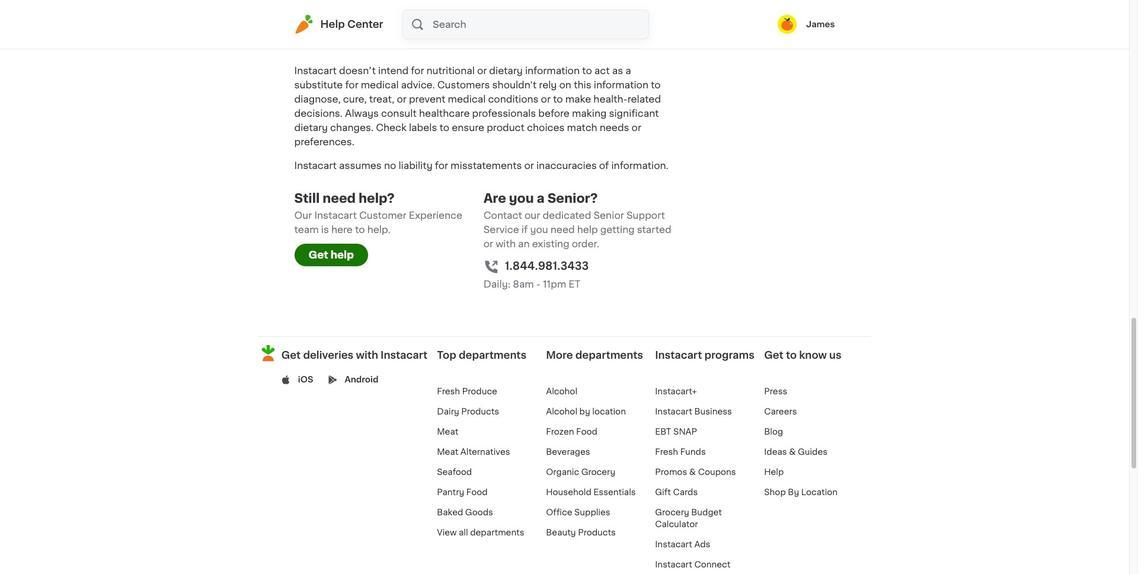 Task type: locate. For each thing, give the bounding box(es) containing it.
0 horizontal spatial &
[[690, 468, 696, 476]]

help up 'nutritional'
[[321, 20, 345, 29]]

get help button
[[294, 244, 368, 267]]

or inside are you a senior? contact our dedicated senior support service if you need help getting started or with an existing order.
[[484, 239, 494, 249]]

here
[[332, 225, 353, 235]]

2 vertical spatial dietary
[[294, 123, 328, 133]]

household
[[546, 488, 592, 497]]

1 horizontal spatial dietary
[[410, 34, 464, 48]]

1 vertical spatial help
[[331, 251, 354, 260]]

get right instacart shopper app logo
[[282, 351, 301, 360]]

medical down customers
[[448, 95, 486, 104]]

instacart up instacart+ link
[[656, 351, 702, 360]]

office supplies
[[546, 509, 611, 517]]

fresh funds
[[656, 448, 706, 456]]

instacart programs
[[656, 351, 755, 360]]

frozen food link
[[546, 428, 598, 436]]

or up consult
[[397, 95, 407, 104]]

1 vertical spatial fresh
[[656, 448, 679, 456]]

2 vertical spatial for
[[435, 161, 448, 170]]

blog
[[765, 428, 784, 436]]

alcohol link
[[546, 388, 578, 396]]

help for help center
[[321, 20, 345, 29]]

1 vertical spatial grocery
[[656, 509, 690, 517]]

0 vertical spatial fresh
[[437, 388, 460, 396]]

with down service on the top left of page
[[496, 239, 516, 249]]

departments for more departments
[[576, 351, 644, 360]]

frozen
[[546, 428, 574, 436]]

2 horizontal spatial dietary
[[490, 66, 523, 76]]

medical up treat,
[[361, 80, 399, 90]]

beverages
[[546, 448, 590, 456]]

rely
[[539, 80, 557, 90]]

information up shouldn't
[[467, 34, 555, 48]]

1 vertical spatial food
[[467, 488, 488, 497]]

1 horizontal spatial products
[[578, 529, 616, 537]]

or down rely
[[541, 95, 551, 104]]

get deliveries with instacart
[[282, 351, 428, 360]]

& down funds
[[690, 468, 696, 476]]

1 horizontal spatial fresh
[[656, 448, 679, 456]]

2 alcohol from the top
[[546, 408, 578, 416]]

1 horizontal spatial grocery
[[656, 509, 690, 517]]

dairy
[[437, 408, 460, 416]]

1 horizontal spatial food
[[577, 428, 598, 436]]

misstatements
[[451, 161, 522, 170]]

departments up produce
[[459, 351, 527, 360]]

customers
[[438, 80, 490, 90]]

1 vertical spatial help
[[765, 468, 784, 476]]

ideas
[[765, 448, 787, 456]]

help up shop
[[765, 468, 784, 476]]

fresh
[[437, 388, 460, 396], [656, 448, 679, 456]]

0 horizontal spatial help
[[331, 251, 354, 260]]

are you a senior? contact our dedicated senior support service if you need help getting started or with an existing order.
[[484, 192, 672, 249]]

0 horizontal spatial help
[[321, 20, 345, 29]]

instacart for instacart doesn't intend for nutritional or dietary information to act as a substitute for medical advice. customers shouldn't rely on this information to diagnose, cure, treat, or prevent medical conditions or to make health-related decisions. always consult healthcare professionals before making significant dietary changes. check labels to ensure product choices match needs or preferences.
[[294, 66, 337, 76]]

senior?
[[548, 192, 598, 205]]

information down as
[[594, 80, 649, 90]]

products down supplies
[[578, 529, 616, 537]]

grocery up household essentials
[[582, 468, 616, 476]]

liability
[[399, 161, 433, 170]]

0 vertical spatial grocery
[[582, 468, 616, 476]]

help down here
[[331, 251, 354, 260]]

meat alternatives link
[[437, 448, 510, 456]]

1 horizontal spatial for
[[411, 66, 424, 76]]

center
[[347, 20, 383, 29]]

1 horizontal spatial with
[[496, 239, 516, 249]]

meat down meat link
[[437, 448, 459, 456]]

intend
[[378, 66, 409, 76]]

household essentials link
[[546, 488, 636, 497]]

0 vertical spatial dietary
[[410, 34, 464, 48]]

ios
[[298, 376, 313, 384]]

need inside are you a senior? contact our dedicated senior support service if you need help getting started or with an existing order.
[[551, 225, 575, 235]]

ideas & guides link
[[765, 448, 828, 456]]

instacart down instacart+ link
[[656, 408, 693, 416]]

0 vertical spatial &
[[790, 448, 796, 456]]

1 horizontal spatial help
[[765, 468, 784, 476]]

alcohol up alcohol by location
[[546, 388, 578, 396]]

check
[[376, 123, 407, 133]]

1 vertical spatial you
[[530, 225, 548, 235]]

or down service on the top left of page
[[484, 239, 494, 249]]

0 horizontal spatial for
[[345, 80, 359, 90]]

instacart up here
[[315, 211, 357, 220]]

dietary up shouldn't
[[490, 66, 523, 76]]

for up cure, on the top of page
[[345, 80, 359, 90]]

service
[[484, 225, 519, 235]]

grocery up 'calculator'
[[656, 509, 690, 517]]

nutritional
[[294, 34, 375, 48]]

instacart up substitute
[[294, 66, 337, 76]]

ideas & guides
[[765, 448, 828, 456]]

1 vertical spatial with
[[356, 351, 378, 360]]

prevent
[[409, 95, 446, 104]]

1 horizontal spatial &
[[790, 448, 796, 456]]

1 vertical spatial a
[[537, 192, 545, 205]]

dietary up nutritional
[[410, 34, 464, 48]]

0 horizontal spatial grocery
[[582, 468, 616, 476]]

get inside button
[[309, 251, 328, 260]]

needs
[[600, 123, 630, 133]]

shop
[[765, 488, 786, 497]]

by
[[580, 408, 591, 416]]

advice.
[[401, 80, 435, 90]]

1 vertical spatial meat
[[437, 448, 459, 456]]

snap
[[674, 428, 698, 436]]

food up goods
[[467, 488, 488, 497]]

support
[[627, 211, 665, 220]]

press link
[[765, 388, 788, 396]]

help up order.
[[578, 225, 598, 235]]

get to know us
[[765, 351, 842, 360]]

0 horizontal spatial dietary
[[294, 123, 328, 133]]

1 horizontal spatial get
[[309, 251, 328, 260]]

1 horizontal spatial a
[[626, 66, 632, 76]]

ebt snap
[[656, 428, 698, 436]]

-
[[537, 280, 541, 289]]

budget
[[692, 509, 722, 517]]

meat down dairy
[[437, 428, 459, 436]]

0 horizontal spatial a
[[537, 192, 545, 205]]

need up here
[[323, 192, 356, 205]]

no
[[384, 161, 396, 170]]

0 vertical spatial a
[[626, 66, 632, 76]]

get up the press link
[[765, 351, 784, 360]]

0 vertical spatial alcohol
[[546, 388, 578, 396]]

departments down goods
[[470, 529, 525, 537]]

a inside are you a senior? contact our dedicated senior support service if you need help getting started or with an existing order.
[[537, 192, 545, 205]]

food down alcohol by location
[[577, 428, 598, 436]]

help link
[[765, 468, 784, 476]]

0 horizontal spatial fresh
[[437, 388, 460, 396]]

0 vertical spatial meat
[[437, 428, 459, 436]]

1 vertical spatial medical
[[448, 95, 486, 104]]

top departments
[[437, 351, 527, 360]]

instacart inside the "still need help? our instacart customer experience team is here to help."
[[315, 211, 357, 220]]

0 vertical spatial need
[[323, 192, 356, 205]]

instacart down "preferences."
[[294, 161, 337, 170]]

view all departments link
[[437, 529, 525, 537]]

experience
[[409, 211, 463, 220]]

information up rely
[[525, 66, 580, 76]]

press
[[765, 388, 788, 396]]

instacart assumes no liability for misstatements or inaccuracies of information.
[[294, 161, 669, 170]]

for right liability
[[435, 161, 448, 170]]

instacart doesn't intend for nutritional or dietary information to act as a substitute for medical advice. customers shouldn't rely on this information to diagnose, cure, treat, or prevent medical conditions or to make health-related decisions. always consult healthcare professionals before making significant dietary changes. check labels to ensure product choices match needs or preferences.
[[294, 66, 661, 147]]

careers
[[765, 408, 798, 416]]

before
[[539, 109, 570, 118]]

consult
[[381, 109, 417, 118]]

treat,
[[369, 95, 395, 104]]

a right as
[[626, 66, 632, 76]]

instacart shopper app logo image
[[258, 344, 278, 363]]

ads
[[695, 541, 711, 549]]

instacart
[[294, 66, 337, 76], [294, 161, 337, 170], [315, 211, 357, 220], [381, 351, 428, 360], [656, 351, 702, 360], [656, 408, 693, 416], [656, 541, 693, 549], [656, 561, 693, 569]]

get down is
[[309, 251, 328, 260]]

fresh for fresh produce
[[437, 388, 460, 396]]

alcohol for alcohol by location
[[546, 408, 578, 416]]

instacart for instacart business
[[656, 408, 693, 416]]

dietary down decisions.
[[294, 123, 328, 133]]

1 vertical spatial need
[[551, 225, 575, 235]]

instacart for instacart connect
[[656, 561, 693, 569]]

instacart left the top
[[381, 351, 428, 360]]

a up our
[[537, 192, 545, 205]]

get for get help
[[309, 251, 328, 260]]

to right here
[[355, 225, 365, 235]]

more
[[546, 351, 573, 360]]

0 vertical spatial you
[[509, 192, 534, 205]]

departments
[[459, 351, 527, 360], [576, 351, 644, 360], [470, 529, 525, 537]]

to up this
[[582, 66, 592, 76]]

android
[[345, 376, 379, 384]]

user avatar image
[[778, 15, 797, 34]]

for up advice.
[[411, 66, 424, 76]]

with up android link
[[356, 351, 378, 360]]

0 vertical spatial with
[[496, 239, 516, 249]]

alcohol for alcohol link
[[546, 388, 578, 396]]

1 meat from the top
[[437, 428, 459, 436]]

professionals
[[472, 109, 536, 118]]

get for get deliveries with instacart
[[282, 351, 301, 360]]

0 vertical spatial help
[[321, 20, 345, 29]]

beauty
[[546, 529, 576, 537]]

0 vertical spatial help
[[578, 225, 598, 235]]

promos & coupons link
[[656, 468, 736, 476]]

1 alcohol from the top
[[546, 388, 578, 396]]

0 vertical spatial food
[[577, 428, 598, 436]]

1 vertical spatial information
[[525, 66, 580, 76]]

2 vertical spatial information
[[594, 80, 649, 90]]

2 horizontal spatial get
[[765, 351, 784, 360]]

0 horizontal spatial products
[[462, 408, 499, 416]]

or up customers
[[477, 66, 487, 76]]

dairy products link
[[437, 408, 499, 416]]

for
[[411, 66, 424, 76], [345, 80, 359, 90], [435, 161, 448, 170]]

inaccuracies
[[537, 161, 597, 170]]

meat for meat alternatives
[[437, 448, 459, 456]]

health-
[[594, 95, 628, 104]]

1 vertical spatial alcohol
[[546, 408, 578, 416]]

need down dedicated
[[551, 225, 575, 235]]

instacart for instacart programs
[[656, 351, 702, 360]]

help inside are you a senior? contact our dedicated senior support service if you need help getting started or with an existing order.
[[578, 225, 598, 235]]

team
[[294, 225, 319, 235]]

meat for meat link
[[437, 428, 459, 436]]

2 meat from the top
[[437, 448, 459, 456]]

fresh up dairy
[[437, 388, 460, 396]]

you up our
[[509, 192, 534, 205]]

help
[[321, 20, 345, 29], [765, 468, 784, 476]]

help
[[578, 225, 598, 235], [331, 251, 354, 260]]

departments for top departments
[[459, 351, 527, 360]]

decisions.
[[294, 109, 343, 118]]

1 horizontal spatial need
[[551, 225, 575, 235]]

a inside instacart doesn't intend for nutritional or dietary information to act as a substitute for medical advice. customers shouldn't rely on this information to diagnose, cure, treat, or prevent medical conditions or to make health-related decisions. always consult healthcare professionals before making significant dietary changes. check labels to ensure product choices match needs or preferences.
[[626, 66, 632, 76]]

goods
[[466, 509, 493, 517]]

0 horizontal spatial need
[[323, 192, 356, 205]]

grocery budget calculator
[[656, 509, 722, 529]]

help center
[[321, 20, 383, 29]]

grocery inside grocery budget calculator
[[656, 509, 690, 517]]

0 vertical spatial for
[[411, 66, 424, 76]]

you right if
[[530, 225, 548, 235]]

products down produce
[[462, 408, 499, 416]]

instacart inside instacart doesn't intend for nutritional or dietary information to act as a substitute for medical advice. customers shouldn't rely on this information to diagnose, cure, treat, or prevent medical conditions or to make health-related decisions. always consult healthcare professionals before making significant dietary changes. check labels to ensure product choices match needs or preferences.
[[294, 66, 337, 76]]

0 vertical spatial products
[[462, 408, 499, 416]]

0 horizontal spatial food
[[467, 488, 488, 497]]

us
[[830, 351, 842, 360]]

more departments
[[546, 351, 644, 360]]

0 horizontal spatial medical
[[361, 80, 399, 90]]

alcohol down alcohol link
[[546, 408, 578, 416]]

or left inaccuracies at the top of the page
[[525, 161, 534, 170]]

1 horizontal spatial help
[[578, 225, 598, 235]]

instacart+ link
[[656, 388, 697, 396]]

need inside the "still need help? our instacart customer experience team is here to help."
[[323, 192, 356, 205]]

programs
[[705, 351, 755, 360]]

diagnose,
[[294, 95, 341, 104]]

& right ideas
[[790, 448, 796, 456]]

fresh down ebt
[[656, 448, 679, 456]]

2 horizontal spatial for
[[435, 161, 448, 170]]

instacart image
[[294, 15, 313, 34]]

coupons
[[698, 468, 736, 476]]

0 horizontal spatial get
[[282, 351, 301, 360]]

instacart down 'calculator'
[[656, 541, 693, 549]]

instacart down instacart ads
[[656, 561, 693, 569]]

&
[[790, 448, 796, 456], [690, 468, 696, 476]]

medical
[[361, 80, 399, 90], [448, 95, 486, 104]]

departments right 'more'
[[576, 351, 644, 360]]

1 vertical spatial products
[[578, 529, 616, 537]]

1 vertical spatial &
[[690, 468, 696, 476]]



Task type: vqa. For each thing, say whether or not it's contained in the screenshot.
The Alcohol By Location LINK
yes



Task type: describe. For each thing, give the bounding box(es) containing it.
preferences.
[[294, 137, 355, 147]]

meat link
[[437, 428, 459, 436]]

help inside button
[[331, 251, 354, 260]]

to inside the "still need help? our instacart customer experience team is here to help."
[[355, 225, 365, 235]]

instacart for instacart ads
[[656, 541, 693, 549]]

product
[[487, 123, 525, 133]]

or down significant
[[632, 123, 642, 133]]

office supplies link
[[546, 509, 611, 517]]

products for dairy products
[[462, 408, 499, 416]]

ios link
[[298, 374, 313, 386]]

always
[[345, 109, 379, 118]]

alcohol by location link
[[546, 408, 626, 416]]

gift cards link
[[656, 488, 698, 497]]

ebt snap link
[[656, 428, 698, 436]]

conditions
[[488, 95, 539, 104]]

existing
[[532, 239, 570, 249]]

make
[[566, 95, 591, 104]]

promos & coupons
[[656, 468, 736, 476]]

to down healthcare
[[440, 123, 450, 133]]

contact
[[484, 211, 523, 220]]

11pm
[[543, 280, 567, 289]]

alcohol by location
[[546, 408, 626, 416]]

funds
[[681, 448, 706, 456]]

all
[[459, 529, 468, 537]]

location
[[802, 488, 838, 497]]

with inside are you a senior? contact our dedicated senior support service if you need help getting started or with an existing order.
[[496, 239, 516, 249]]

1 horizontal spatial medical
[[448, 95, 486, 104]]

gift cards
[[656, 488, 698, 497]]

food for pantry food
[[467, 488, 488, 497]]

still
[[294, 192, 320, 205]]

alternatives
[[461, 448, 510, 456]]

ebt
[[656, 428, 672, 436]]

0 vertical spatial information
[[467, 34, 555, 48]]

& for promos
[[690, 468, 696, 476]]

& for ideas
[[790, 448, 796, 456]]

are
[[484, 192, 506, 205]]

instacart+
[[656, 388, 697, 396]]

is
[[321, 225, 329, 235]]

fresh for fresh funds
[[656, 448, 679, 456]]

our
[[294, 211, 312, 220]]

baked goods
[[437, 509, 493, 517]]

1.844.981.3433
[[505, 261, 589, 272]]

0 vertical spatial medical
[[361, 80, 399, 90]]

instacart for instacart assumes no liability for misstatements or inaccuracies of information.
[[294, 161, 337, 170]]

pantry food
[[437, 488, 488, 497]]

0 horizontal spatial with
[[356, 351, 378, 360]]

1 vertical spatial for
[[345, 80, 359, 90]]

beauty products
[[546, 529, 616, 537]]

by
[[788, 488, 800, 497]]

get for get to know us
[[765, 351, 784, 360]]

to up before
[[553, 95, 563, 104]]

view all departments
[[437, 529, 525, 537]]

instacart business
[[656, 408, 732, 416]]

android play store logo image
[[328, 375, 337, 384]]

healthcare
[[419, 109, 470, 118]]

products for beauty products
[[578, 529, 616, 537]]

instacart connect link
[[656, 561, 731, 569]]

ios app store logo image
[[282, 375, 290, 384]]

seafood link
[[437, 468, 472, 476]]

office
[[546, 509, 573, 517]]

fresh produce
[[437, 388, 498, 396]]

household essentials
[[546, 488, 636, 497]]

android link
[[345, 374, 379, 386]]

deliveries
[[303, 351, 354, 360]]

supplies
[[575, 509, 611, 517]]

our
[[525, 211, 541, 220]]

et
[[569, 280, 581, 289]]

8am
[[513, 280, 534, 289]]

help center link
[[294, 15, 383, 34]]

organic
[[546, 468, 580, 476]]

cards
[[673, 488, 698, 497]]

to up related
[[651, 80, 661, 90]]

to left know
[[786, 351, 797, 360]]

of
[[600, 161, 609, 170]]

organic grocery link
[[546, 468, 616, 476]]

organic grocery
[[546, 468, 616, 476]]

pantry
[[437, 488, 465, 497]]

help?
[[359, 192, 395, 205]]

help for help link
[[765, 468, 784, 476]]

pantry food link
[[437, 488, 488, 497]]

fresh funds link
[[656, 448, 706, 456]]

james link
[[778, 15, 835, 34]]

beauty products link
[[546, 529, 616, 537]]

instacart ads
[[656, 541, 711, 549]]

shouldn't
[[493, 80, 537, 90]]

1 vertical spatial dietary
[[490, 66, 523, 76]]

started
[[637, 225, 672, 235]]

food for frozen food
[[577, 428, 598, 436]]

frozen food
[[546, 428, 598, 436]]

getting
[[601, 225, 635, 235]]

essentials
[[594, 488, 636, 497]]

careers link
[[765, 408, 798, 416]]

baked goods link
[[437, 509, 493, 517]]

james
[[807, 20, 835, 28]]

changes.
[[330, 123, 374, 133]]

seafood
[[437, 468, 472, 476]]

cure,
[[343, 95, 367, 104]]

dedicated
[[543, 211, 592, 220]]

and
[[379, 34, 407, 48]]

fresh produce link
[[437, 388, 498, 396]]

labels
[[409, 123, 437, 133]]

this
[[574, 80, 592, 90]]

Search search field
[[432, 10, 649, 39]]



